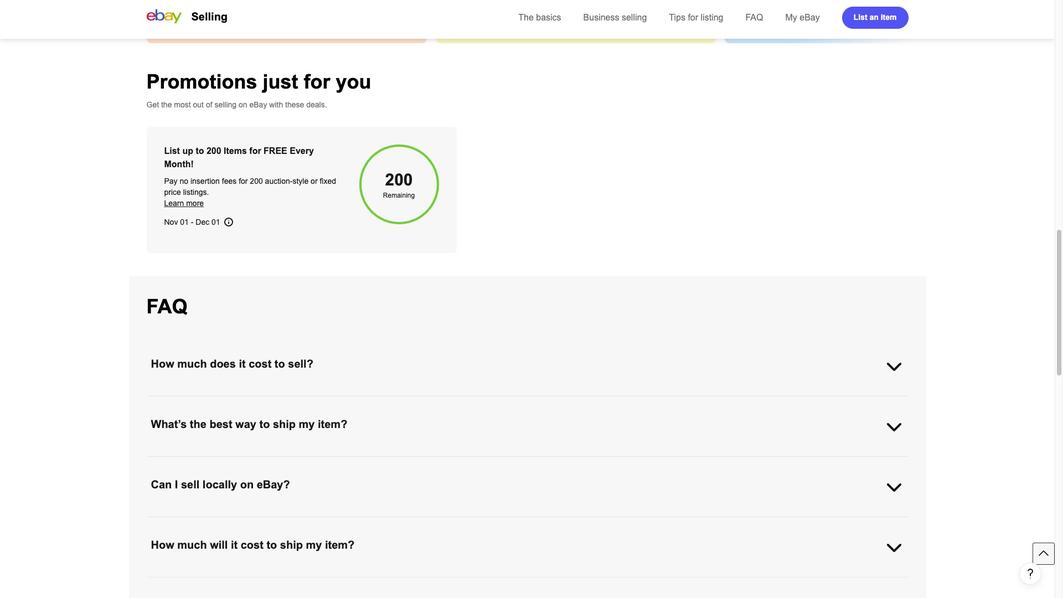 Task type: locate. For each thing, give the bounding box(es) containing it.
item? up greatest
[[325, 539, 355, 551]]

or
[[311, 177, 318, 186]]

250
[[428, 397, 441, 406]]

learn down price
[[164, 199, 184, 208]]

0 horizontal spatial free
[[525, 397, 538, 406]]

auction-
[[265, 177, 293, 186]]

on
[[239, 100, 247, 109], [240, 479, 254, 491]]

1 vertical spatial .
[[566, 578, 568, 587]]

my
[[786, 13, 798, 22]]

much left "does"
[[177, 358, 207, 370]]

1 vertical spatial on
[[240, 479, 254, 491]]

we left work
[[249, 469, 259, 477]]

convenience
[[400, 578, 443, 587]]

1 vertical spatial of
[[335, 397, 341, 406]]

the up locally
[[209, 469, 219, 477]]

1 vertical spatial insertion
[[630, 397, 660, 406]]

the left best
[[190, 418, 207, 430]]

0 horizontal spatial selling
[[215, 100, 237, 109]]

1 horizontal spatial from
[[640, 458, 655, 466]]

0 horizontal spatial more
[[186, 199, 204, 208]]

codes
[[449, 469, 470, 477]]

items
[[224, 146, 247, 156]]

selling right out
[[215, 100, 237, 109]]

0 horizontal spatial 01
[[180, 218, 189, 227]]

for left you.
[[445, 578, 454, 587]]

1 horizontal spatial 01
[[212, 218, 220, 227]]

0 horizontal spatial faq
[[147, 295, 188, 318]]

ebay?
[[257, 479, 290, 491]]

free right are
[[525, 397, 538, 406]]

on down carriers
[[240, 479, 254, 491]]

0 horizontal spatial .
[[566, 578, 568, 587]]

for down list up to 200 items for free every month! on the top left of the page
[[239, 177, 248, 186]]

choose up don't
[[319, 458, 344, 466]]

what's the best way to ship my item?
[[151, 418, 348, 430]]

once your item sells, we generally charge 10-15% of the final value. your first 250 listings each month are free and, after, there's a $0.35 insertion fee per listing. learn more about fees .
[[160, 397, 792, 406]]

from
[[640, 458, 655, 466], [191, 469, 206, 477]]

how up once
[[151, 358, 174, 370]]

insertion up listings.
[[191, 177, 220, 186]]

list up month! at the left top of the page
[[164, 146, 180, 156]]

1 vertical spatial offer
[[418, 469, 433, 477]]

1 horizontal spatial list
[[854, 12, 868, 21]]

0 vertical spatial selling
[[622, 13, 647, 22]]

item left sells,
[[198, 397, 212, 406]]

200 left items
[[207, 146, 221, 156]]

ship down 'charge'
[[273, 418, 296, 430]]

offer down carrier.
[[418, 469, 433, 477]]

learn inside pay no insertion fees for 200 auction-style or fixed price listings. learn more
[[164, 199, 184, 208]]

2 horizontal spatial you
[[336, 70, 371, 93]]

it for how much will it cost to ship my item?
[[231, 539, 238, 551]]

item for your
[[198, 397, 212, 406]]

0 vertical spatial you
[[336, 70, 371, 93]]

200 inside 200 remaining
[[385, 171, 413, 189]]

on down promotions just for you
[[239, 100, 247, 109]]

1 horizontal spatial fees
[[776, 397, 790, 406]]

list left an
[[854, 12, 868, 21]]

0 vertical spatial choose
[[319, 458, 344, 466]]

2 horizontal spatial 200
[[385, 171, 413, 189]]

your right once
[[180, 397, 196, 406]]

every
[[290, 146, 314, 156]]

1 horizontal spatial your
[[499, 458, 515, 466]]

have
[[338, 469, 355, 477]]

carriers
[[221, 469, 247, 477]]

0 vertical spatial fees
[[222, 177, 237, 186]]

0 horizontal spatial with
[[269, 100, 283, 109]]

for
[[688, 13, 699, 22], [304, 70, 330, 93], [249, 146, 261, 156], [239, 177, 248, 186], [472, 469, 481, 477], [445, 578, 454, 587]]

0 horizontal spatial item
[[198, 397, 212, 406]]

offer
[[588, 458, 603, 466], [418, 469, 433, 477]]

much left will
[[177, 539, 207, 551]]

0 vertical spatial much
[[177, 358, 207, 370]]

tips for listing
[[669, 13, 724, 22]]

1 horizontal spatial it
[[239, 358, 246, 370]]

does
[[210, 358, 236, 370]]

01 right dec
[[212, 218, 220, 227]]

it right "does"
[[239, 358, 246, 370]]

0 vertical spatial about
[[754, 397, 774, 406]]

0 vertical spatial my
[[299, 418, 315, 430]]

list up to 200 items for free every month!
[[164, 146, 314, 169]]

1 horizontal spatial you
[[305, 469, 317, 477]]

the
[[161, 100, 172, 109], [343, 397, 354, 406], [190, 418, 207, 430], [209, 469, 219, 477], [217, 578, 228, 587], [321, 578, 331, 587]]

can right 'but'
[[305, 458, 317, 466]]

$0.35
[[609, 397, 628, 406]]

0 horizontal spatial from
[[191, 469, 206, 477]]

1 horizontal spatial more
[[495, 578, 513, 587]]

with left these
[[269, 100, 283, 109]]

it right the make
[[485, 458, 489, 466]]

15%
[[317, 397, 333, 406]]

for right tips
[[688, 13, 699, 22]]

can right you
[[175, 578, 188, 587]]

your
[[180, 397, 196, 406], [499, 458, 515, 466], [726, 458, 741, 466]]

0 horizontal spatial offer
[[418, 469, 433, 477]]

1 horizontal spatial selling
[[622, 13, 647, 22]]

selling right business
[[622, 13, 647, 22]]

cost right "does"
[[249, 358, 272, 370]]

1 vertical spatial choose
[[190, 578, 215, 587]]

1 01 from the left
[[180, 218, 189, 227]]

the basics link
[[519, 13, 561, 22]]

printer,
[[364, 469, 387, 477]]

1 horizontal spatial choose
[[319, 458, 344, 466]]

pay no insertion fees for 200 auction-style or fixed price listings. learn more
[[164, 177, 336, 208]]

1 vertical spatial much
[[177, 539, 207, 551]]

0 horizontal spatial insertion
[[191, 177, 220, 186]]

0 horizontal spatial list
[[164, 146, 180, 156]]

0 vertical spatial .
[[790, 397, 792, 406]]

dropoff?
[[535, 458, 563, 466]]

much for will
[[177, 539, 207, 551]]

ebay right my
[[800, 13, 820, 22]]

more right you.
[[495, 578, 513, 587]]

more right listing.
[[734, 397, 752, 406]]

style
[[293, 177, 309, 186]]

we left also
[[390, 469, 399, 477]]

1 horizontal spatial item
[[881, 12, 897, 21]]

from down provides
[[191, 469, 206, 477]]

free for are
[[525, 397, 538, 406]]

cost for does
[[249, 358, 272, 370]]

way
[[235, 418, 256, 430]]

how up you
[[151, 539, 174, 551]]

also
[[402, 469, 416, 477]]

1 vertical spatial fees
[[776, 397, 790, 406]]

it right will
[[231, 539, 238, 551]]

nov
[[164, 218, 178, 227]]

200 remaining
[[383, 171, 415, 199]]

choose right you
[[190, 578, 215, 587]]

generally
[[246, 397, 278, 406]]

1 vertical spatial it
[[485, 458, 489, 466]]

my ebay
[[786, 13, 820, 22]]

greatest
[[334, 578, 362, 587]]

0 vertical spatial insertion
[[191, 177, 220, 186]]

can i sell locally on ebay?
[[151, 479, 290, 491]]

learn more about shipping link
[[473, 578, 566, 587]]

locally
[[203, 479, 237, 491]]

0 vertical spatial cost
[[249, 358, 272, 370]]

2 vertical spatial learn
[[473, 578, 493, 587]]

selling
[[622, 13, 647, 22], [215, 100, 237, 109]]

learn more link
[[164, 199, 204, 208]]

0 vertical spatial free
[[525, 397, 538, 406]]

0 vertical spatial offer
[[588, 458, 603, 466]]

1 horizontal spatial faq
[[746, 13, 764, 22]]

1 vertical spatial selling
[[215, 100, 237, 109]]

0 vertical spatial item
[[881, 12, 897, 21]]

1 vertical spatial learn
[[712, 397, 732, 406]]

1 vertical spatial item
[[198, 397, 212, 406]]

learn right you.
[[473, 578, 493, 587]]

a up have
[[346, 458, 351, 466]]

1 horizontal spatial free
[[605, 458, 619, 466]]

free inside ebay provides recommendations, but you can choose a preferred shipping carrier. can't make it to your local dropoff? some offer free "ship from home" pickup. print your shipping labels with ebay to receive a discount from the carriers we work with. if you don't have a printer, we also offer qr codes for ebay labels.
[[605, 458, 619, 466]]

0 horizontal spatial we
[[234, 397, 244, 406]]

from right "ship
[[640, 458, 655, 466]]

sell
[[181, 479, 200, 491]]

2 much from the top
[[177, 539, 207, 551]]

item?
[[318, 418, 348, 430], [325, 539, 355, 551]]

your up labels.
[[499, 458, 515, 466]]

learn right listing.
[[712, 397, 732, 406]]

1 vertical spatial more
[[734, 397, 752, 406]]

0 vertical spatial faq
[[746, 13, 764, 22]]

1 how from the top
[[151, 358, 174, 370]]

1 vertical spatial about
[[515, 578, 534, 587]]

cost right will
[[241, 539, 264, 551]]

insertion left fee
[[630, 397, 660, 406]]

2 how from the top
[[151, 539, 174, 551]]

ebay left receive
[[813, 458, 831, 466]]

of right out
[[206, 100, 212, 109]]

preferred
[[353, 458, 384, 466]]

1 vertical spatial free
[[605, 458, 619, 466]]

about
[[754, 397, 774, 406], [515, 578, 534, 587]]

1 vertical spatial with
[[797, 458, 811, 466]]

of right 15%
[[335, 397, 341, 406]]

1 vertical spatial how
[[151, 539, 174, 551]]

more down listings.
[[186, 199, 204, 208]]

1 vertical spatial you
[[290, 458, 302, 466]]

and,
[[540, 397, 556, 406]]

for inside ebay provides recommendations, but you can choose a preferred shipping carrier. can't make it to your local dropoff? some offer free "ship from home" pickup. print your shipping labels with ebay to receive a discount from the carriers we work with. if you don't have a printer, we also offer qr codes for ebay labels.
[[472, 469, 481, 477]]

1 horizontal spatial learn
[[473, 578, 493, 587]]

free left "ship
[[605, 458, 619, 466]]

learn more about fees link
[[712, 397, 790, 406]]

with
[[269, 100, 283, 109], [797, 458, 811, 466]]

my down 10- on the bottom left of the page
[[299, 418, 315, 430]]

1 horizontal spatial about
[[754, 397, 774, 406]]

2 horizontal spatial learn
[[712, 397, 732, 406]]

item right an
[[881, 12, 897, 21]]

for down the make
[[472, 469, 481, 477]]

1 horizontal spatial can
[[305, 458, 317, 466]]

learn
[[164, 199, 184, 208], [712, 397, 732, 406], [473, 578, 493, 587]]

value
[[364, 578, 382, 587]]

your right print
[[726, 458, 741, 466]]

my
[[299, 418, 315, 430], [306, 539, 322, 551]]

my up offers
[[306, 539, 322, 551]]

0 vertical spatial on
[[239, 100, 247, 109]]

with right labels
[[797, 458, 811, 466]]

01 left -
[[180, 218, 189, 227]]

200 inside pay no insertion fees for 200 auction-style or fixed price listings. learn more
[[250, 177, 263, 186]]

item for an
[[881, 12, 897, 21]]

choose inside ebay provides recommendations, but you can choose a preferred shipping carrier. can't make it to your local dropoff? some offer free "ship from home" pickup. print your shipping labels with ebay to receive a discount from the carriers we work with. if you don't have a printer, we also offer qr codes for ebay labels.
[[319, 458, 344, 466]]

choose
[[319, 458, 344, 466], [190, 578, 215, 587]]

01
[[180, 218, 189, 227], [212, 218, 220, 227]]

nov 01 - dec 01
[[164, 218, 220, 227]]

1 vertical spatial ship
[[280, 539, 303, 551]]

how much will it cost to ship my item?
[[151, 539, 355, 551]]

fees inside pay no insertion fees for 200 auction-style or fixed price listings. learn more
[[222, 177, 237, 186]]

ship
[[273, 418, 296, 430], [280, 539, 303, 551]]

200 left auction-
[[250, 177, 263, 186]]

can
[[151, 479, 172, 491]]

for right items
[[249, 146, 261, 156]]

0 horizontal spatial you
[[290, 458, 302, 466]]

deals.
[[306, 100, 327, 109]]

the
[[519, 13, 534, 22]]

more
[[186, 199, 204, 208], [734, 397, 752, 406], [495, 578, 513, 587]]

if
[[298, 469, 302, 477]]

cost for will
[[241, 539, 264, 551]]

a right have
[[357, 469, 362, 477]]

cost
[[249, 358, 272, 370], [241, 539, 264, 551]]

your
[[395, 397, 411, 406]]

1 vertical spatial item?
[[325, 539, 355, 551]]

0 vertical spatial learn
[[164, 199, 184, 208]]

offer right some
[[588, 458, 603, 466]]

ship up the that on the left bottom of the page
[[280, 539, 303, 551]]

labels
[[775, 458, 795, 466]]

0 vertical spatial how
[[151, 358, 174, 370]]

list inside list up to 200 items for free every month!
[[164, 146, 180, 156]]

we right sells,
[[234, 397, 244, 406]]

item
[[881, 12, 897, 21], [198, 397, 212, 406]]

0 vertical spatial list
[[854, 12, 868, 21]]

to right way in the bottom of the page
[[259, 418, 270, 430]]

a left the $0.35
[[602, 397, 607, 406]]

200 up remaining
[[385, 171, 413, 189]]

item? down 15%
[[318, 418, 348, 430]]

1 much from the top
[[177, 358, 207, 370]]

0 horizontal spatial 200
[[207, 146, 221, 156]]

0 horizontal spatial it
[[231, 539, 238, 551]]

sell?
[[288, 358, 313, 370]]

1 vertical spatial my
[[306, 539, 322, 551]]

ebay left labels.
[[483, 469, 501, 477]]

sells,
[[215, 397, 232, 406]]

2 vertical spatial it
[[231, 539, 238, 551]]

0 horizontal spatial fees
[[222, 177, 237, 186]]

ebay
[[800, 13, 820, 22], [250, 100, 267, 109], [160, 458, 177, 466], [813, 458, 831, 466], [483, 469, 501, 477]]

2 vertical spatial more
[[495, 578, 513, 587]]

1 horizontal spatial with
[[797, 458, 811, 466]]

the right offers
[[321, 578, 331, 587]]

can inside ebay provides recommendations, but you can choose a preferred shipping carrier. can't make it to your local dropoff? some offer free "ship from home" pickup. print your shipping labels with ebay to receive a discount from the carriers we work with. if you don't have a printer, we also offer qr codes for ebay labels.
[[305, 458, 317, 466]]

1 horizontal spatial 200
[[250, 177, 263, 186]]

we
[[234, 397, 244, 406], [249, 469, 259, 477], [390, 469, 399, 477]]

0 horizontal spatial learn
[[164, 199, 184, 208]]

1 horizontal spatial insertion
[[630, 397, 660, 406]]

to right up
[[196, 146, 204, 156]]

0 vertical spatial can
[[305, 458, 317, 466]]

to right the make
[[491, 458, 497, 466]]

i
[[175, 479, 178, 491]]

0 vertical spatial with
[[269, 100, 283, 109]]

how for how much will it cost to ship my item?
[[151, 539, 174, 551]]

0 horizontal spatial of
[[206, 100, 212, 109]]

1 vertical spatial cost
[[241, 539, 264, 551]]

.
[[790, 397, 792, 406], [566, 578, 568, 587]]



Task type: describe. For each thing, give the bounding box(es) containing it.
ebay up discount
[[160, 458, 177, 466]]

a right receive
[[869, 458, 873, 466]]

but
[[277, 458, 288, 466]]

option
[[261, 578, 282, 587]]

to inside list up to 200 items for free every month!
[[196, 146, 204, 156]]

0 horizontal spatial about
[[515, 578, 534, 587]]

2 01 from the left
[[212, 218, 220, 227]]

1 horizontal spatial offer
[[588, 458, 603, 466]]

listings.
[[183, 188, 209, 197]]

month!
[[164, 160, 194, 169]]

you.
[[456, 578, 471, 587]]

out
[[193, 100, 204, 109]]

most
[[174, 100, 191, 109]]

list an item link
[[842, 7, 909, 29]]

month
[[488, 397, 509, 406]]

there's
[[577, 397, 600, 406]]

once
[[160, 397, 178, 406]]

much for does
[[177, 358, 207, 370]]

help, opens dialogs image
[[1025, 568, 1036, 579]]

qr
[[436, 469, 447, 477]]

promotions just for you
[[147, 70, 371, 93]]

promotions
[[147, 70, 257, 93]]

offers
[[299, 578, 318, 587]]

price
[[164, 188, 181, 197]]

1 horizontal spatial .
[[790, 397, 792, 406]]

local
[[517, 458, 533, 466]]

business selling
[[584, 13, 647, 22]]

some
[[565, 458, 586, 466]]

with.
[[280, 469, 296, 477]]

0 vertical spatial item?
[[318, 418, 348, 430]]

to left receive
[[833, 458, 839, 466]]

my ebay link
[[786, 13, 820, 22]]

provides
[[180, 458, 209, 466]]

1 horizontal spatial of
[[335, 397, 341, 406]]

the left final
[[343, 397, 354, 406]]

0 horizontal spatial choose
[[190, 578, 215, 587]]

get
[[147, 100, 159, 109]]

it inside ebay provides recommendations, but you can choose a preferred shipping carrier. can't make it to your local dropoff? some offer free "ship from home" pickup. print your shipping labels with ebay to receive a discount from the carriers we work with. if you don't have a printer, we also offer qr codes for ebay labels.
[[485, 458, 489, 466]]

home"
[[657, 458, 679, 466]]

fixed
[[320, 177, 336, 186]]

list for list up to 200 items for free every month!
[[164, 146, 180, 156]]

pay
[[164, 177, 178, 186]]

the inside ebay provides recommendations, but you can choose a preferred shipping carrier. can't make it to your local dropoff? some offer free "ship from home" pickup. print your shipping labels with ebay to receive a discount from the carriers we work with. if you don't have a printer, we also offer qr codes for ebay labels.
[[209, 469, 219, 477]]

are
[[512, 397, 523, 406]]

to left sell?
[[275, 358, 285, 370]]

1 vertical spatial from
[[191, 469, 206, 477]]

2 horizontal spatial we
[[390, 469, 399, 477]]

what's
[[151, 418, 187, 430]]

after,
[[558, 397, 575, 406]]

free
[[264, 146, 287, 156]]

business
[[584, 13, 620, 22]]

to up option
[[267, 539, 277, 551]]

and
[[384, 578, 397, 587]]

how for how much does it cost to sell?
[[151, 358, 174, 370]]

for inside list up to 200 items for free every month!
[[249, 146, 261, 156]]

the down will
[[217, 578, 228, 587]]

more inside pay no insertion fees for 200 auction-style or fixed price listings. learn more
[[186, 199, 204, 208]]

2 vertical spatial you
[[305, 469, 317, 477]]

"ship
[[621, 458, 638, 466]]

final
[[356, 397, 371, 406]]

basics
[[536, 13, 561, 22]]

these
[[285, 100, 304, 109]]

an
[[870, 12, 879, 21]]

0 vertical spatial from
[[640, 458, 655, 466]]

you
[[160, 578, 173, 587]]

200 inside list up to 200 items for free every month!
[[207, 146, 221, 156]]

ebay down promotions just for you
[[250, 100, 267, 109]]

charge
[[280, 397, 304, 406]]

with inside ebay provides recommendations, but you can choose a preferred shipping carrier. can't make it to your local dropoff? some offer free "ship from home" pickup. print your shipping labels with ebay to receive a discount from the carriers we work with. if you don't have a printer, we also offer qr codes for ebay labels.
[[797, 458, 811, 466]]

don't
[[319, 469, 336, 477]]

for up deals.
[[304, 70, 330, 93]]

no
[[180, 177, 188, 186]]

the basics
[[519, 13, 561, 22]]

free for offer
[[605, 458, 619, 466]]

print
[[708, 458, 724, 466]]

insertion inside pay no insertion fees for 200 auction-style or fixed price listings. learn more
[[191, 177, 220, 186]]

get the most out of selling on ebay with these deals.
[[147, 100, 327, 109]]

labels.
[[503, 469, 526, 477]]

fee
[[662, 397, 673, 406]]

how much does it cost to sell?
[[151, 358, 313, 370]]

for inside pay no insertion fees for 200 auction-style or fixed price listings. learn more
[[239, 177, 248, 186]]

remaining
[[383, 192, 415, 199]]

list an item
[[854, 12, 897, 21]]

dec
[[196, 218, 209, 227]]

make
[[464, 458, 483, 466]]

discount
[[160, 469, 189, 477]]

pickup.
[[682, 458, 706, 466]]

list for list an item
[[854, 12, 868, 21]]

the right get
[[161, 100, 172, 109]]

recommendations,
[[211, 458, 275, 466]]

2 horizontal spatial your
[[726, 458, 741, 466]]

carrier.
[[418, 458, 441, 466]]

just
[[263, 70, 298, 93]]

listings
[[443, 397, 467, 406]]

0 vertical spatial of
[[206, 100, 212, 109]]

faq link
[[746, 13, 764, 22]]

work
[[262, 469, 278, 477]]

2 horizontal spatial more
[[734, 397, 752, 406]]

0 horizontal spatial can
[[175, 578, 188, 587]]

that
[[284, 578, 297, 587]]

it for how much does it cost to sell?
[[239, 358, 246, 370]]

selling
[[191, 11, 228, 23]]

1 horizontal spatial we
[[249, 469, 259, 477]]

you can choose the shipping option that offers the greatest value and convenience for you. learn more about shipping .
[[160, 578, 568, 587]]

will
[[210, 539, 228, 551]]

can't
[[443, 458, 462, 466]]

0 vertical spatial ship
[[273, 418, 296, 430]]

ebay provides recommendations, but you can choose a preferred shipping carrier. can't make it to your local dropoff? some offer free "ship from home" pickup. print your shipping labels with ebay to receive a discount from the carriers we work with. if you don't have a printer, we also offer qr codes for ebay labels.
[[160, 458, 873, 477]]

value.
[[373, 397, 393, 406]]

1 vertical spatial faq
[[147, 295, 188, 318]]

up
[[182, 146, 193, 156]]

each
[[469, 397, 486, 406]]

0 horizontal spatial your
[[180, 397, 196, 406]]



Task type: vqa. For each thing, say whether or not it's contained in the screenshot.
Get The Most Out Of Selling On Ebay With These Deals.
yes



